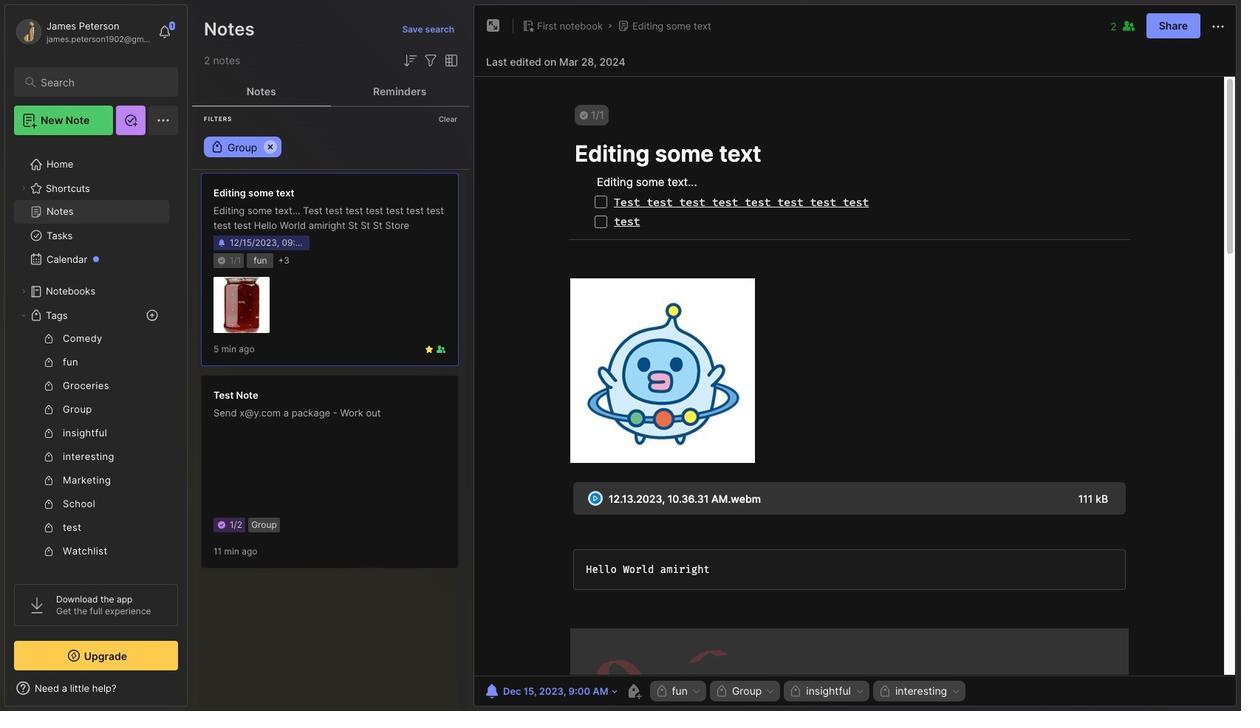 Task type: vqa. For each thing, say whether or not it's contained in the screenshot.
"Notes" 'link'
no



Task type: describe. For each thing, give the bounding box(es) containing it.
expand tags image
[[19, 311, 28, 320]]

Account field
[[14, 17, 151, 47]]

Search text field
[[41, 75, 165, 89]]

thumbnail image
[[214, 277, 270, 333]]

Add filters field
[[422, 52, 440, 69]]

add tag image
[[625, 683, 642, 700]]

add filters image
[[422, 52, 440, 69]]

tree inside main element
[[5, 144, 187, 667]]

group inside tree
[[14, 327, 169, 611]]

more actions image
[[1210, 18, 1227, 35]]



Task type: locate. For each thing, give the bounding box(es) containing it.
Sort options field
[[401, 52, 419, 69]]

interesting Tag actions field
[[947, 686, 961, 697]]

group
[[14, 327, 169, 611]]

none search field inside main element
[[41, 73, 165, 91]]

Group Tag actions field
[[762, 686, 776, 697]]

Edit reminder field
[[482, 681, 619, 702]]

Note Editor text field
[[474, 76, 1236, 676]]

tab list
[[192, 77, 469, 106]]

None search field
[[41, 73, 165, 91]]

expand notebooks image
[[19, 287, 28, 296]]

WHAT'S NEW field
[[5, 677, 187, 700]]

tree
[[5, 144, 187, 667]]

expand note image
[[485, 17, 502, 35]]

main element
[[0, 0, 192, 712]]

More actions field
[[1210, 16, 1227, 35]]

fun Tag actions field
[[688, 686, 702, 697]]

note window element
[[474, 4, 1237, 711]]

click to collapse image
[[187, 684, 198, 702]]

View options field
[[440, 52, 460, 69]]

insightful Tag actions field
[[851, 686, 865, 697]]



